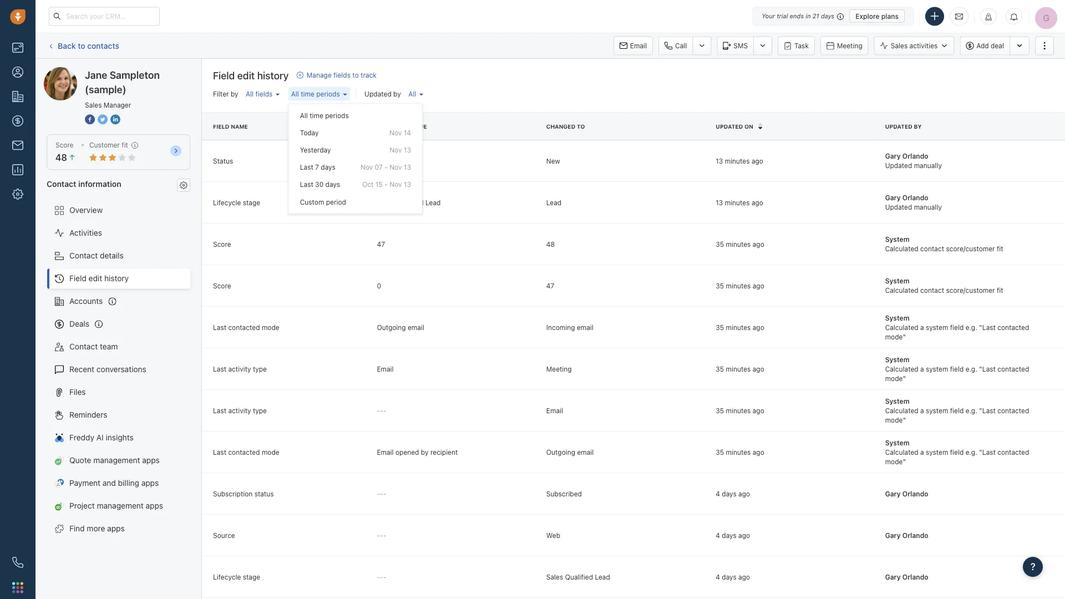 Task type: describe. For each thing, give the bounding box(es) containing it.
minutes for outgoing email
[[726, 448, 751, 456]]

lifecycle for sales qualified lead
[[213, 199, 241, 206]]

system calculated a system field e.g. "last contacted mode" for incoming email
[[886, 314, 1030, 341]]

conversations
[[97, 365, 146, 374]]

3 --- from the top
[[377, 532, 387, 539]]

recipient
[[431, 448, 458, 456]]

ago for meeting
[[753, 365, 765, 373]]

0 vertical spatial score
[[56, 141, 74, 149]]

e.g. for email
[[966, 407, 978, 414]]

to for back
[[78, 41, 85, 50]]

email for outgoing email
[[577, 323, 594, 331]]

lifecycle stage for sales qualified lead
[[213, 199, 260, 206]]

mode" for outgoing email
[[886, 458, 907, 466]]

nov for nov 14
[[390, 129, 402, 137]]

13 minutes ago for lead
[[716, 199, 764, 206]]

add
[[977, 42, 990, 50]]

meeting button
[[821, 36, 869, 55]]

system for outgoing email
[[886, 439, 910, 447]]

accounts
[[69, 297, 103, 306]]

incoming email
[[547, 323, 594, 331]]

deal
[[992, 42, 1005, 50]]

0 horizontal spatial history
[[104, 274, 129, 283]]

2 horizontal spatial lead
[[595, 573, 611, 581]]

Search your CRM... text field
[[49, 7, 160, 26]]

4 days ago for subscribed
[[716, 490, 751, 498]]

calculated for 48
[[886, 245, 919, 253]]

back
[[58, 41, 76, 50]]

in
[[806, 12, 811, 20]]

4 for subscribed
[[716, 490, 721, 498]]

contacted for email
[[998, 407, 1030, 414]]

task button
[[778, 36, 815, 55]]

manage fields to track link
[[296, 70, 377, 80]]

jane inside "jane sampleton (sample)"
[[85, 69, 107, 81]]

1 horizontal spatial field edit history
[[213, 69, 289, 81]]

1 vertical spatial all time periods
[[300, 112, 349, 119]]

field for meeting
[[951, 365, 964, 373]]

freddy
[[69, 433, 94, 442]]

sms button
[[717, 36, 754, 55]]

1 horizontal spatial sales qualified lead
[[547, 573, 611, 581]]

fit for 47
[[998, 287, 1004, 294]]

call
[[676, 42, 687, 50]]

twitter circled image
[[98, 113, 108, 125]]

"last for incoming email
[[980, 323, 996, 331]]

0 horizontal spatial outgoing email
[[377, 323, 425, 331]]

minutes for 48
[[726, 240, 751, 248]]

contacted for meeting
[[998, 365, 1030, 373]]

35 minutes ago for meeting
[[716, 365, 765, 373]]

--- for status
[[377, 490, 387, 498]]

activity for email
[[228, 365, 251, 373]]

contacted for outgoing email
[[998, 448, 1030, 456]]

minutes for 47
[[726, 282, 751, 290]]

custom
[[300, 198, 324, 206]]

to inside manage fields to track link
[[353, 71, 359, 79]]

to for changed
[[577, 123, 585, 129]]

your trial ends in 21 days
[[762, 12, 835, 20]]

project management apps
[[69, 502, 163, 511]]

contact details
[[69, 251, 124, 260]]

payment
[[69, 479, 101, 488]]

all fields
[[246, 90, 273, 98]]

changed to
[[547, 123, 585, 129]]

quote
[[69, 456, 91, 465]]

system for incoming email
[[927, 323, 949, 331]]

last 7 days
[[300, 164, 336, 171]]

calculated for incoming email
[[886, 323, 919, 331]]

minutes for meeting
[[726, 365, 751, 373]]

your
[[762, 12, 776, 20]]

all up today at the top of page
[[300, 112, 308, 119]]

1 vertical spatial periods
[[325, 112, 349, 119]]

field for incoming email
[[951, 323, 964, 331]]

0 vertical spatial qualified
[[377, 157, 405, 165]]

sales activities
[[891, 42, 938, 50]]

yesterday
[[300, 146, 331, 154]]

and
[[103, 479, 116, 488]]

filter by
[[213, 90, 238, 98]]

all fields link
[[243, 87, 283, 101]]

1 vertical spatial edit
[[89, 274, 102, 283]]

gary orlando for web
[[886, 532, 929, 539]]

recent
[[69, 365, 94, 374]]

1 vertical spatial meeting
[[547, 365, 572, 373]]

gary for web
[[886, 532, 901, 539]]

updated on
[[716, 123, 754, 130]]

type for ---
[[253, 407, 267, 414]]

ago for incoming email
[[753, 323, 765, 331]]

gary for sales qualified lead
[[886, 573, 901, 581]]

35 minutes ago for incoming email
[[716, 323, 765, 331]]

minutes for incoming email
[[726, 323, 751, 331]]

freddy ai insights
[[69, 433, 134, 442]]

more
[[87, 524, 105, 534]]

reminders
[[69, 411, 107, 420]]

system calculated contact score/customer fit for 47
[[886, 277, 1004, 294]]

call button
[[659, 36, 693, 55]]

ago for 47
[[753, 282, 765, 290]]

custom period
[[300, 198, 346, 206]]

0
[[377, 282, 381, 290]]

previous
[[377, 123, 407, 129]]

payment and billing apps
[[69, 479, 159, 488]]

0 vertical spatial edit
[[237, 69, 255, 81]]

stage for sales qualified lead
[[243, 199, 260, 206]]

on
[[745, 123, 754, 130]]

manager
[[104, 101, 131, 109]]

manually for lead
[[915, 203, 943, 211]]

system for meeting
[[886, 356, 910, 363]]

fit for 48
[[998, 245, 1004, 253]]

oct
[[362, 181, 374, 189]]

last 30 days
[[300, 181, 340, 189]]

contact for contact team
[[69, 342, 98, 351]]

status
[[213, 157, 233, 165]]

1 horizontal spatial outgoing
[[547, 448, 576, 456]]

"last for outgoing email
[[980, 448, 996, 456]]

0 horizontal spatial 47
[[377, 240, 385, 248]]

manage
[[307, 71, 332, 79]]

add deal
[[977, 42, 1005, 50]]

previous value
[[377, 123, 427, 129]]

nov 07 - nov 13
[[361, 164, 411, 171]]

deals
[[69, 320, 89, 329]]

nov right '07'
[[390, 164, 402, 171]]

source
[[213, 532, 235, 539]]

task
[[795, 42, 809, 50]]

gary orlando for subscribed
[[886, 490, 929, 498]]

field for field
[[213, 69, 235, 81]]

35 minutes ago for 48
[[716, 240, 765, 248]]

apps for quote management apps
[[142, 456, 160, 465]]

field name
[[213, 123, 248, 129]]

mng settings image
[[180, 181, 188, 189]]

1 vertical spatial updated by
[[886, 123, 922, 129]]

a for email
[[921, 407, 925, 414]]

subscription status
[[213, 490, 274, 498]]

e.g. for meeting
[[966, 365, 978, 373]]

value
[[408, 123, 427, 129]]

nov for nov 13
[[390, 146, 402, 154]]

system for 48
[[886, 235, 910, 243]]

period
[[326, 198, 346, 206]]

quote management apps
[[69, 456, 160, 465]]

gary for subscribed
[[886, 490, 901, 498]]

contacted for incoming email
[[998, 323, 1030, 331]]

orlando for sales qualified lead
[[903, 573, 929, 581]]

customer fit
[[89, 141, 128, 149]]

1 vertical spatial outgoing email
[[547, 448, 594, 456]]

sales down web
[[547, 573, 564, 581]]

project
[[69, 502, 95, 511]]

minutes for lead
[[725, 199, 750, 206]]

2 vertical spatial field
[[69, 274, 87, 283]]

07
[[375, 164, 383, 171]]

1 gary from the top
[[886, 152, 901, 160]]

track
[[361, 71, 377, 79]]

information
[[78, 179, 121, 188]]

contact for contact details
[[69, 251, 98, 260]]

phone image
[[12, 557, 23, 568]]

system calculated a system field e.g. "last contacted mode" for email
[[886, 397, 1030, 424]]

0 vertical spatial history
[[257, 69, 289, 81]]

opened
[[396, 448, 419, 456]]

ago for 48
[[753, 240, 765, 248]]

contact for contact information
[[47, 179, 76, 188]]

2 orlando from the top
[[903, 194, 929, 202]]

nov for nov 07 - nov 13
[[361, 164, 373, 171]]

minutes for new
[[725, 157, 750, 165]]

all time periods button
[[289, 87, 350, 101]]

lifecycle for ---
[[213, 573, 241, 581]]

nov 13
[[390, 146, 411, 154]]

activities
[[69, 228, 102, 238]]

14
[[404, 129, 411, 137]]

0 vertical spatial fit
[[122, 141, 128, 149]]

billing
[[118, 479, 139, 488]]

contacts
[[87, 41, 119, 50]]

plans
[[882, 12, 899, 20]]

web
[[547, 532, 561, 539]]

4 for sales qualified lead
[[716, 573, 721, 581]]

35 for outgoing email
[[716, 448, 725, 456]]

ago for email
[[753, 407, 765, 414]]

1 horizontal spatial 47
[[547, 282, 555, 290]]

find more apps
[[69, 524, 125, 534]]

manage fields to track
[[307, 71, 377, 79]]



Task type: vqa. For each thing, say whether or not it's contained in the screenshot.


Task type: locate. For each thing, give the bounding box(es) containing it.
3 35 minutes ago from the top
[[716, 323, 765, 331]]

2 system calculated a system field e.g. "last contacted mode" from the top
[[886, 356, 1030, 382]]

1 vertical spatial lifecycle stage
[[213, 573, 260, 581]]

gary orlando updated manually for new
[[886, 152, 943, 169]]

contact for 48
[[921, 245, 945, 253]]

meeting inside button
[[838, 42, 863, 50]]

to inside the back to contacts link
[[78, 41, 85, 50]]

6 calculated from the top
[[886, 448, 919, 456]]

calculated for email
[[886, 407, 919, 414]]

0 vertical spatial activity
[[228, 365, 251, 373]]

3 35 from the top
[[716, 323, 725, 331]]

contact for 47
[[921, 287, 945, 294]]

30
[[315, 181, 324, 189]]

apps for find more apps
[[107, 524, 125, 534]]

nov left '07'
[[361, 164, 373, 171]]

2 13 minutes ago from the top
[[716, 199, 764, 206]]

1 vertical spatial (sample)
[[85, 83, 126, 95]]

2 system from the top
[[927, 365, 949, 373]]

field
[[951, 323, 964, 331], [951, 365, 964, 373], [951, 407, 964, 414], [951, 448, 964, 456]]

filter
[[213, 90, 229, 98]]

1 last contacted mode from the top
[[213, 323, 280, 331]]

2 vertical spatial score
[[213, 282, 231, 290]]

3 mode" from the top
[[886, 416, 907, 424]]

subscription
[[213, 490, 253, 498]]

1 horizontal spatial history
[[257, 69, 289, 81]]

outgoing up subscribed
[[547, 448, 576, 456]]

lifecycle stage
[[213, 199, 260, 206], [213, 573, 260, 581]]

trial
[[777, 12, 789, 20]]

35 for 47
[[716, 282, 725, 290]]

field left name
[[213, 123, 229, 129]]

1 vertical spatial manually
[[915, 203, 943, 211]]

system for email
[[927, 407, 949, 414]]

ago for web
[[739, 532, 751, 539]]

1 "last from the top
[[980, 323, 996, 331]]

outgoing email
[[377, 323, 425, 331], [547, 448, 594, 456]]

2 field from the top
[[951, 365, 964, 373]]

gary orlando updated manually for lead
[[886, 194, 943, 211]]

5 orlando from the top
[[903, 573, 929, 581]]

35 for 48
[[716, 240, 725, 248]]

nov down nov 14
[[390, 146, 402, 154]]

6 35 from the top
[[716, 448, 725, 456]]

contact down 48 button
[[47, 179, 76, 188]]

outgoing email down 0
[[377, 323, 425, 331]]

1 vertical spatial qualified
[[396, 199, 424, 206]]

4 calculated from the top
[[886, 365, 919, 373]]

jane sampleton (sample)
[[66, 67, 157, 76], [85, 69, 160, 95]]

activity for ---
[[228, 407, 251, 414]]

1 35 minutes ago from the top
[[716, 240, 765, 248]]

mode" for incoming email
[[886, 333, 907, 341]]

4
[[716, 490, 721, 498], [716, 532, 721, 539], [716, 573, 721, 581]]

meeting down incoming
[[547, 365, 572, 373]]

manually
[[915, 162, 943, 169], [915, 203, 943, 211]]

1 vertical spatial type
[[253, 407, 267, 414]]

3 4 days ago from the top
[[716, 573, 751, 581]]

to right changed on the top right of the page
[[577, 123, 585, 129]]

2 4 from the top
[[716, 532, 721, 539]]

1 lifecycle stage from the top
[[213, 199, 260, 206]]

fields inside all fields "link"
[[256, 90, 273, 98]]

all inside all time periods dropdown button
[[291, 90, 299, 98]]

1 gary orlando updated manually from the top
[[886, 152, 943, 169]]

1 orlando from the top
[[903, 152, 929, 160]]

orlando
[[903, 152, 929, 160], [903, 194, 929, 202], [903, 490, 929, 498], [903, 532, 929, 539], [903, 573, 929, 581]]

(sample)
[[126, 67, 157, 76], [85, 83, 126, 95]]

sales left activities
[[891, 42, 908, 50]]

last activity type for email
[[213, 365, 267, 373]]

field edit history
[[213, 69, 289, 81], [69, 274, 129, 283]]

1 vertical spatial mode
[[262, 448, 280, 456]]

time
[[301, 90, 315, 98], [310, 112, 324, 119]]

2 stage from the top
[[243, 573, 260, 581]]

outgoing email up subscribed
[[547, 448, 594, 456]]

2 contact from the top
[[921, 287, 945, 294]]

contact down activities
[[69, 251, 98, 260]]

field edit history up all fields
[[213, 69, 289, 81]]

4 orlando from the top
[[903, 532, 929, 539]]

1 vertical spatial last contacted mode
[[213, 448, 280, 456]]

files
[[69, 388, 86, 397]]

1 vertical spatial 48
[[547, 240, 555, 248]]

1 calculated from the top
[[886, 245, 919, 253]]

1 vertical spatial field
[[213, 123, 229, 129]]

4 35 minutes ago from the top
[[716, 365, 765, 373]]

oct 15 - nov 13
[[362, 181, 411, 189]]

last activity type for ---
[[213, 407, 267, 414]]

6 system from the top
[[886, 439, 910, 447]]

ago for sales qualified lead
[[739, 573, 751, 581]]

35 for email
[[716, 407, 725, 414]]

0 horizontal spatial jane
[[66, 67, 83, 76]]

0 vertical spatial 4 days ago
[[716, 490, 751, 498]]

1 horizontal spatial fields
[[334, 71, 351, 79]]

ago for lead
[[752, 199, 764, 206]]

0 horizontal spatial edit
[[89, 274, 102, 283]]

all inside all "link"
[[409, 90, 417, 98]]

overview
[[69, 206, 103, 215]]

1 --- from the top
[[377, 407, 387, 414]]

15
[[376, 181, 383, 189]]

field for updated
[[213, 123, 229, 129]]

2 vertical spatial contact
[[69, 342, 98, 351]]

0 vertical spatial gary orlando updated manually
[[886, 152, 943, 169]]

0 vertical spatial outgoing email
[[377, 323, 425, 331]]

5 system from the top
[[886, 397, 910, 405]]

0 vertical spatial lifecycle
[[213, 199, 241, 206]]

0 vertical spatial to
[[78, 41, 85, 50]]

1 vertical spatial score/customer
[[947, 287, 996, 294]]

1 horizontal spatial updated by
[[886, 123, 922, 129]]

system calculated a system field e.g. "last contacted mode"
[[886, 314, 1030, 341], [886, 356, 1030, 382], [886, 397, 1030, 424], [886, 439, 1030, 466]]

1 field from the top
[[951, 323, 964, 331]]

last contacted mode for outgoing email
[[213, 323, 280, 331]]

2 calculated from the top
[[886, 287, 919, 294]]

1 horizontal spatial outgoing email
[[547, 448, 594, 456]]

all time periods down all time periods dropdown button in the left top of the page
[[300, 112, 349, 119]]

2 vertical spatial qualified
[[565, 573, 593, 581]]

1 manually from the top
[[915, 162, 943, 169]]

0 vertical spatial (sample)
[[126, 67, 157, 76]]

lifecycle stage for ---
[[213, 573, 260, 581]]

4 system from the top
[[886, 356, 910, 363]]

lifecycle stage down source
[[213, 573, 260, 581]]

edit down "contact details"
[[89, 274, 102, 283]]

last contacted mode
[[213, 323, 280, 331], [213, 448, 280, 456]]

history up all fields "link"
[[257, 69, 289, 81]]

system calculated a system field e.g. "last contacted mode" for meeting
[[886, 356, 1030, 382]]

to left track
[[353, 71, 359, 79]]

0 vertical spatial 48
[[56, 152, 67, 163]]

score/customer for 47
[[947, 287, 996, 294]]

0 vertical spatial meeting
[[838, 42, 863, 50]]

last for outgoing
[[213, 323, 227, 331]]

1 system from the top
[[927, 323, 949, 331]]

history down the details
[[104, 274, 129, 283]]

minutes
[[725, 157, 750, 165], [725, 199, 750, 206], [726, 240, 751, 248], [726, 282, 751, 290], [726, 323, 751, 331], [726, 365, 751, 373], [726, 407, 751, 414], [726, 448, 751, 456]]

2 35 minutes ago from the top
[[716, 282, 765, 290]]

0 horizontal spatial meeting
[[547, 365, 572, 373]]

last for nov
[[300, 164, 314, 171]]

lifecycle
[[213, 199, 241, 206], [213, 573, 241, 581]]

mode for outgoing email
[[262, 323, 280, 331]]

2 "last from the top
[[980, 365, 996, 373]]

2 vertical spatial to
[[577, 123, 585, 129]]

4 system from the top
[[927, 448, 949, 456]]

insights
[[106, 433, 134, 442]]

2 gary from the top
[[886, 194, 901, 202]]

phone element
[[7, 552, 29, 574]]

meeting down explore
[[838, 42, 863, 50]]

4 system calculated a system field e.g. "last contacted mode" from the top
[[886, 439, 1030, 466]]

field up filter by
[[213, 69, 235, 81]]

manually for new
[[915, 162, 943, 169]]

e.g.
[[966, 323, 978, 331], [966, 365, 978, 373], [966, 407, 978, 414], [966, 448, 978, 456]]

apps for project management apps
[[146, 502, 163, 511]]

time down the manage
[[301, 90, 315, 98]]

3 field from the top
[[951, 407, 964, 414]]

freshworks switcher image
[[12, 583, 23, 594]]

ai
[[96, 433, 104, 442]]

history
[[257, 69, 289, 81], [104, 274, 129, 283]]

sms
[[734, 42, 748, 50]]

2 lifecycle stage from the top
[[213, 573, 260, 581]]

jane down contacts
[[85, 69, 107, 81]]

time up today at the top of page
[[310, 112, 324, 119]]

1 horizontal spatial 48
[[547, 240, 555, 248]]

2 gary orlando updated manually from the top
[[886, 194, 943, 211]]

a for incoming email
[[921, 323, 925, 331]]

orlando for subscribed
[[903, 490, 929, 498]]

1 vertical spatial 4
[[716, 532, 721, 539]]

21
[[813, 12, 820, 20]]

1 stage from the top
[[243, 199, 260, 206]]

to right back
[[78, 41, 85, 50]]

0 vertical spatial field
[[213, 69, 235, 81]]

recent conversations
[[69, 365, 146, 374]]

type
[[253, 365, 267, 373], [253, 407, 267, 414]]

35 minutes ago for outgoing email
[[716, 448, 765, 456]]

3 system calculated a system field e.g. "last contacted mode" from the top
[[886, 397, 1030, 424]]

score
[[56, 141, 74, 149], [213, 240, 231, 248], [213, 282, 231, 290]]

0 vertical spatial contact
[[921, 245, 945, 253]]

1 system calculated a system field e.g. "last contacted mode" from the top
[[886, 314, 1030, 341]]

system for incoming email
[[886, 314, 910, 322]]

"last for meeting
[[980, 365, 996, 373]]

2 --- from the top
[[377, 490, 387, 498]]

1 contact from the top
[[921, 245, 945, 253]]

4 days ago for web
[[716, 532, 751, 539]]

score/customer for 48
[[947, 245, 996, 253]]

system for email
[[886, 397, 910, 405]]

sales manager
[[85, 101, 131, 109]]

nov right 15
[[390, 181, 402, 189]]

"last
[[980, 323, 996, 331], [980, 365, 996, 373], [980, 407, 996, 414], [980, 448, 996, 456]]

0 vertical spatial last activity type
[[213, 365, 267, 373]]

details
[[100, 251, 124, 260]]

qualified
[[377, 157, 405, 165], [396, 199, 424, 206], [565, 573, 593, 581]]

last for -
[[213, 407, 227, 414]]

all inside all fields "link"
[[246, 90, 254, 98]]

2 manually from the top
[[915, 203, 943, 211]]

2 a from the top
[[921, 365, 925, 373]]

jane
[[66, 67, 83, 76], [85, 69, 107, 81]]

fields for manage
[[334, 71, 351, 79]]

0 vertical spatial mode
[[262, 323, 280, 331]]

1 vertical spatial sales qualified lead
[[547, 573, 611, 581]]

last contacted mode for email opened by recipient
[[213, 448, 280, 456]]

all time periods down the manage
[[291, 90, 340, 98]]

0 vertical spatial score/customer
[[947, 245, 996, 253]]

last for oct
[[300, 181, 314, 189]]

5 gary from the top
[[886, 573, 901, 581]]

7
[[315, 164, 319, 171]]

3 calculated from the top
[[886, 323, 919, 331]]

gary
[[886, 152, 901, 160], [886, 194, 901, 202], [886, 490, 901, 498], [886, 532, 901, 539], [886, 573, 901, 581]]

5 35 minutes ago from the top
[[716, 407, 765, 414]]

4 mode" from the top
[[886, 458, 907, 466]]

4 "last from the top
[[980, 448, 996, 456]]

mode for email opened by recipient
[[262, 448, 280, 456]]

2 vertical spatial gary orlando
[[886, 573, 929, 581]]

0 horizontal spatial field edit history
[[69, 274, 129, 283]]

periods down manage fields to track link
[[317, 90, 340, 98]]

0 vertical spatial type
[[253, 365, 267, 373]]

2 lifecycle from the top
[[213, 573, 241, 581]]

jane sampleton (sample) down contacts
[[66, 67, 157, 76]]

team
[[100, 342, 118, 351]]

2 4 days ago from the top
[[716, 532, 751, 539]]

0 vertical spatial field edit history
[[213, 69, 289, 81]]

0 horizontal spatial updated by
[[365, 90, 401, 98]]

35 minutes ago for email
[[716, 407, 765, 414]]

0 horizontal spatial to
[[78, 41, 85, 50]]

lifecycle stage down status
[[213, 199, 260, 206]]

5 calculated from the top
[[886, 407, 919, 414]]

subscribed
[[547, 490, 582, 498]]

1 vertical spatial score
[[213, 240, 231, 248]]

minutes for email
[[726, 407, 751, 414]]

sales qualified lead down 'oct 15 - nov 13'
[[377, 199, 441, 206]]

e.g. for incoming email
[[966, 323, 978, 331]]

meeting
[[838, 42, 863, 50], [547, 365, 572, 373]]

47
[[377, 240, 385, 248], [547, 282, 555, 290]]

0 vertical spatial outgoing
[[377, 323, 406, 331]]

by
[[394, 90, 401, 98], [231, 90, 238, 98], [915, 123, 922, 129], [421, 448, 429, 456]]

system calculated contact score/customer fit for 48
[[886, 235, 1004, 253]]

2 vertical spatial 4
[[716, 573, 721, 581]]

0 horizontal spatial sales qualified lead
[[377, 199, 441, 206]]

0 horizontal spatial fields
[[256, 90, 273, 98]]

1 vertical spatial contact
[[69, 251, 98, 260]]

1 last activity type from the top
[[213, 365, 267, 373]]

(sample) up sales manager
[[85, 83, 126, 95]]

3 4 from the top
[[716, 573, 721, 581]]

calculated for 47
[[886, 287, 919, 294]]

1 vertical spatial 4 days ago
[[716, 532, 751, 539]]

3 gary orlando from the top
[[886, 573, 929, 581]]

all right filter by
[[246, 90, 254, 98]]

explore plans
[[856, 12, 899, 20]]

apps right billing
[[141, 479, 159, 488]]

system for meeting
[[927, 365, 949, 373]]

jane sampleton (sample) up manager at the left top of the page
[[85, 69, 160, 95]]

4 35 from the top
[[716, 365, 725, 373]]

47 up incoming
[[547, 282, 555, 290]]

email
[[631, 42, 647, 50], [377, 365, 394, 373], [547, 407, 563, 414], [377, 448, 394, 456]]

3 orlando from the top
[[903, 490, 929, 498]]

48 button
[[56, 152, 76, 163]]

type for email
[[253, 365, 267, 373]]

1 35 from the top
[[716, 240, 725, 248]]

periods inside dropdown button
[[317, 90, 340, 98]]

email inside email 'button'
[[631, 42, 647, 50]]

1 vertical spatial system calculated contact score/customer fit
[[886, 277, 1004, 294]]

1 vertical spatial 47
[[547, 282, 555, 290]]

1 horizontal spatial jane
[[85, 69, 107, 81]]

last for email
[[213, 448, 227, 456]]

calculated
[[886, 245, 919, 253], [886, 287, 919, 294], [886, 323, 919, 331], [886, 365, 919, 373], [886, 407, 919, 414], [886, 448, 919, 456]]

4 gary from the top
[[886, 532, 901, 539]]

activities
[[910, 42, 938, 50]]

lifecycle down source
[[213, 573, 241, 581]]

ends
[[790, 12, 805, 20]]

management up payment and billing apps
[[93, 456, 140, 465]]

fields inside manage fields to track link
[[334, 71, 351, 79]]

1 system from the top
[[886, 235, 910, 243]]

3 a from the top
[[921, 407, 925, 414]]

all link
[[406, 87, 427, 101]]

score for 0
[[213, 282, 231, 290]]

field up accounts
[[69, 274, 87, 283]]

3 system from the top
[[927, 407, 949, 414]]

explore
[[856, 12, 880, 20]]

1 vertical spatial fields
[[256, 90, 273, 98]]

gary orlando updated manually
[[886, 152, 943, 169], [886, 194, 943, 211]]

1 lifecycle from the top
[[213, 199, 241, 206]]

1 system calculated contact score/customer fit from the top
[[886, 235, 1004, 253]]

--- for activity
[[377, 407, 387, 414]]

all up value
[[409, 90, 417, 98]]

mode" for meeting
[[886, 375, 907, 382]]

2 last contacted mode from the top
[[213, 448, 280, 456]]

2 mode from the top
[[262, 448, 280, 456]]

field for email
[[951, 407, 964, 414]]

edit
[[237, 69, 255, 81], [89, 274, 102, 283]]

1 horizontal spatial to
[[353, 71, 359, 79]]

field for outgoing email
[[951, 448, 964, 456]]

35
[[716, 240, 725, 248], [716, 282, 725, 290], [716, 323, 725, 331], [716, 365, 725, 373], [716, 407, 725, 414], [716, 448, 725, 456]]

email opened by recipient
[[377, 448, 458, 456]]

all
[[409, 90, 417, 98], [246, 90, 254, 98], [291, 90, 299, 98], [300, 112, 308, 119]]

4 days ago for sales qualified lead
[[716, 573, 751, 581]]

2 score/customer from the top
[[947, 287, 996, 294]]

0 horizontal spatial outgoing
[[377, 323, 406, 331]]

e.g. for outgoing email
[[966, 448, 978, 456]]

management down payment and billing apps
[[97, 502, 144, 511]]

2 vertical spatial fit
[[998, 287, 1004, 294]]

sampleton inside "jane sampleton (sample)"
[[110, 69, 160, 81]]

fields right filter by
[[256, 90, 273, 98]]

edit up all fields
[[237, 69, 255, 81]]

lifecycle down status
[[213, 199, 241, 206]]

1 vertical spatial stage
[[243, 573, 260, 581]]

0 vertical spatial all time periods
[[291, 90, 340, 98]]

management
[[93, 456, 140, 465], [97, 502, 144, 511]]

calculated for outgoing email
[[886, 448, 919, 456]]

apps down payment and billing apps
[[146, 502, 163, 511]]

6 35 minutes ago from the top
[[716, 448, 765, 456]]

1 vertical spatial time
[[310, 112, 324, 119]]

changed
[[547, 123, 576, 129]]

1 vertical spatial contact
[[921, 287, 945, 294]]

mode"
[[886, 333, 907, 341], [886, 375, 907, 382], [886, 416, 907, 424], [886, 458, 907, 466]]

find
[[69, 524, 85, 534]]

4 a from the top
[[921, 448, 925, 456]]

1 vertical spatial field edit history
[[69, 274, 129, 283]]

1 4 days ago from the top
[[716, 490, 751, 498]]

2 last activity type from the top
[[213, 407, 267, 414]]

35 minutes ago for 47
[[716, 282, 765, 290]]

contact information
[[47, 179, 121, 188]]

3 e.g. from the top
[[966, 407, 978, 414]]

fields for all
[[256, 90, 273, 98]]

sales qualified lead down web
[[547, 573, 611, 581]]

--- for stage
[[377, 573, 387, 581]]

0 horizontal spatial 48
[[56, 152, 67, 163]]

outgoing
[[377, 323, 406, 331], [547, 448, 576, 456]]

2 type from the top
[[253, 407, 267, 414]]

5 35 from the top
[[716, 407, 725, 414]]

1 4 from the top
[[716, 490, 721, 498]]

nov 14
[[390, 129, 411, 137]]

0 vertical spatial 47
[[377, 240, 385, 248]]

1 e.g. from the top
[[966, 323, 978, 331]]

2 horizontal spatial to
[[577, 123, 585, 129]]

outgoing down 0
[[377, 323, 406, 331]]

sampleton down contacts
[[85, 67, 124, 76]]

all time periods inside dropdown button
[[291, 90, 340, 98]]

new
[[547, 157, 561, 165]]

2 35 from the top
[[716, 282, 725, 290]]

0 vertical spatial stage
[[243, 199, 260, 206]]

"last for email
[[980, 407, 996, 414]]

47 up 0
[[377, 240, 385, 248]]

2 activity from the top
[[228, 407, 251, 414]]

all right all fields "link"
[[291, 90, 299, 98]]

4 for web
[[716, 532, 721, 539]]

contact up recent
[[69, 342, 98, 351]]

2 gary orlando from the top
[[886, 532, 929, 539]]

2 system from the top
[[886, 277, 910, 285]]

1 vertical spatial outgoing
[[547, 448, 576, 456]]

1 gary orlando from the top
[[886, 490, 929, 498]]

35 for meeting
[[716, 365, 725, 373]]

0 vertical spatial manually
[[915, 162, 943, 169]]

1 mode" from the top
[[886, 333, 907, 341]]

explore plans link
[[850, 9, 905, 23]]

13 minutes ago for new
[[716, 157, 764, 165]]

1 horizontal spatial edit
[[237, 69, 255, 81]]

ago for subscribed
[[739, 490, 751, 498]]

1 vertical spatial last activity type
[[213, 407, 267, 414]]

1 13 minutes ago from the top
[[716, 157, 764, 165]]

nov left 14
[[390, 129, 402, 137]]

0 vertical spatial contact
[[47, 179, 76, 188]]

field edit history down "contact details"
[[69, 274, 129, 283]]

0 vertical spatial sales qualified lead
[[377, 199, 441, 206]]

sales activities button
[[875, 36, 961, 55], [875, 36, 955, 55]]

3 "last from the top
[[980, 407, 996, 414]]

4 e.g. from the top
[[966, 448, 978, 456]]

1 vertical spatial lifecycle
[[213, 573, 241, 581]]

1 vertical spatial fit
[[998, 245, 1004, 253]]

35 for incoming email
[[716, 323, 725, 331]]

email image
[[956, 12, 964, 21]]

0 vertical spatial 4
[[716, 490, 721, 498]]

sales up facebook circled image
[[85, 101, 102, 109]]

0 vertical spatial gary orlando
[[886, 490, 929, 498]]

customer
[[89, 141, 120, 149]]

apps up payment and billing apps
[[142, 456, 160, 465]]

0 vertical spatial last contacted mode
[[213, 323, 280, 331]]

1 horizontal spatial lead
[[547, 199, 562, 206]]

field
[[213, 69, 235, 81], [213, 123, 229, 129], [69, 274, 87, 283]]

gary orlando
[[886, 490, 929, 498], [886, 532, 929, 539], [886, 573, 929, 581]]

2 system calculated contact score/customer fit from the top
[[886, 277, 1004, 294]]

(sample) inside "jane sampleton (sample)"
[[85, 83, 126, 95]]

back to contacts link
[[47, 37, 120, 55]]

0 horizontal spatial lead
[[426, 199, 441, 206]]

time inside dropdown button
[[301, 90, 315, 98]]

1 horizontal spatial meeting
[[838, 42, 863, 50]]

call link
[[659, 36, 693, 55]]

4 field from the top
[[951, 448, 964, 456]]

2 mode" from the top
[[886, 375, 907, 382]]

sales down 'oct 15 - nov 13'
[[377, 199, 394, 206]]

1 vertical spatial activity
[[228, 407, 251, 414]]

1 mode from the top
[[262, 323, 280, 331]]

linkedin circled image
[[110, 113, 120, 125]]

back to contacts
[[58, 41, 119, 50]]

2 e.g. from the top
[[966, 365, 978, 373]]

1 activity from the top
[[228, 365, 251, 373]]

jane down back
[[66, 67, 83, 76]]

status
[[255, 490, 274, 498]]

1 type from the top
[[253, 365, 267, 373]]

sampleton up manager at the left top of the page
[[110, 69, 160, 81]]

facebook circled image
[[85, 113, 95, 125]]

1 a from the top
[[921, 323, 925, 331]]

4 --- from the top
[[377, 573, 387, 581]]

(sample) up manager at the left top of the page
[[126, 67, 157, 76]]

apps right more
[[107, 524, 125, 534]]

periods down all time periods dropdown button in the left top of the page
[[325, 112, 349, 119]]

gary orlando for sales qualified lead
[[886, 573, 929, 581]]

email button
[[614, 36, 653, 55]]

fields right the manage
[[334, 71, 351, 79]]



